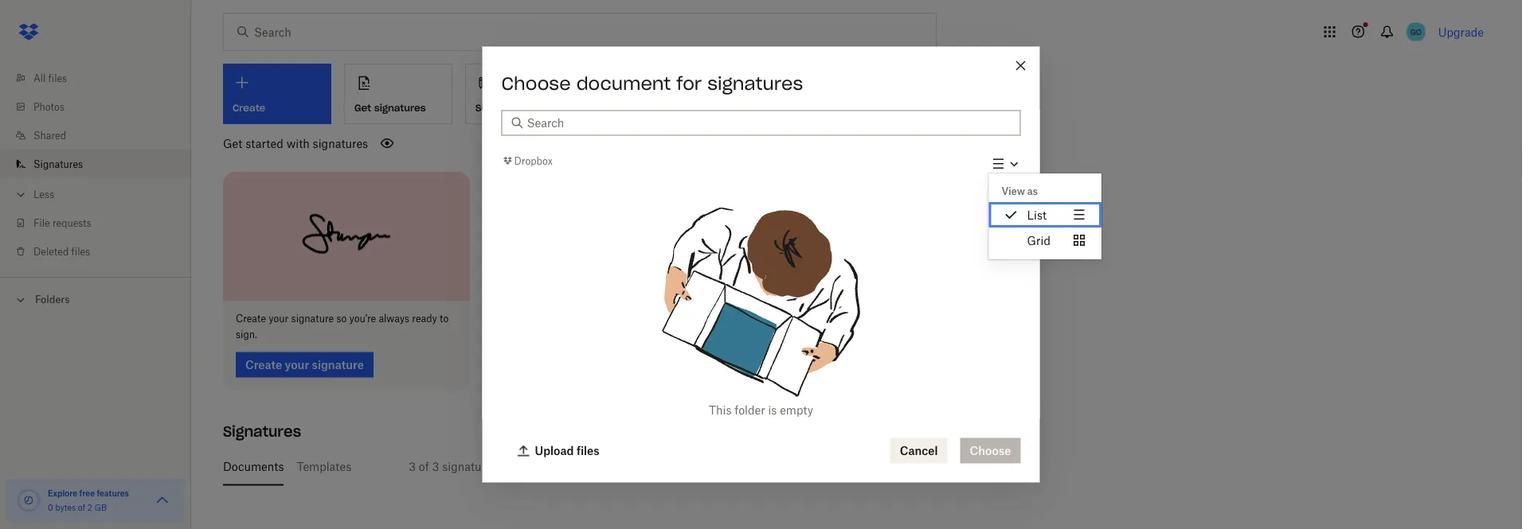 Task type: vqa. For each thing, say whether or not it's contained in the screenshot.
Search in folder "Dropbox" TEXT BOX
no



Task type: describe. For each thing, give the bounding box(es) containing it.
files for all files
[[48, 72, 67, 84]]

of inside tab list
[[419, 461, 429, 474]]

signatures for choose document for signatures
[[708, 72, 803, 94]]

1 vertical spatial signatures
[[223, 423, 301, 441]]

so
[[337, 313, 347, 325]]

1 3 from the left
[[409, 461, 416, 474]]

of inside explore free features 0 bytes of 2 gb
[[78, 503, 85, 513]]

free
[[79, 489, 95, 499]]

1 vertical spatial requests
[[495, 461, 541, 474]]

templates tab
[[297, 448, 352, 486]]

get for get started with signatures
[[223, 137, 243, 150]]

gb
[[95, 503, 107, 513]]

folders button
[[0, 288, 191, 311]]

documents tab
[[223, 448, 284, 486]]

this
[[564, 461, 583, 474]]

signatures for get started with signatures
[[313, 137, 368, 150]]

tab list containing documents
[[223, 448, 1478, 486]]

Search text field
[[527, 114, 1011, 132]]

create
[[236, 313, 266, 325]]

upgrade link
[[1439, 25, 1484, 39]]

sign
[[476, 102, 496, 114]]

get started with signatures
[[223, 137, 368, 150]]

sign yourself
[[476, 102, 539, 114]]

folders
[[35, 294, 70, 306]]

shared
[[33, 129, 66, 141]]

signature inside the create your signature so you're always ready to sign.
[[291, 313, 334, 325]]

you're
[[349, 313, 376, 325]]

as
[[1028, 185, 1038, 197]]

list containing all files
[[0, 54, 191, 277]]

deleted files
[[33, 246, 90, 258]]

document
[[577, 72, 671, 94]]

list radio item
[[989, 202, 1102, 228]]

less
[[33, 188, 54, 200]]

with
[[287, 137, 310, 150]]

create your signature so you're always ready to sign.
[[236, 313, 449, 341]]

signing
[[627, 461, 668, 474]]

view as
[[1002, 185, 1038, 197]]

for
[[677, 72, 702, 94]]

grid
[[1027, 234, 1051, 247]]

dropbox
[[514, 155, 553, 167]]

file
[[33, 217, 50, 229]]

0
[[48, 503, 53, 513]]

templates
[[297, 461, 352, 474]]



Task type: locate. For each thing, give the bounding box(es) containing it.
left
[[544, 461, 561, 474]]

0 vertical spatial of
[[419, 461, 429, 474]]

1 horizontal spatial get
[[355, 102, 371, 114]]

yourself down choose
[[499, 102, 539, 114]]

of
[[419, 461, 429, 474], [78, 503, 85, 513]]

grid radio item
[[989, 228, 1102, 253]]

0 horizontal spatial 3
[[409, 461, 416, 474]]

0 horizontal spatial get
[[223, 137, 243, 150]]

explore
[[48, 489, 77, 499]]

1 horizontal spatial is
[[768, 404, 777, 417]]

files right 'deleted'
[[71, 246, 90, 258]]

0 horizontal spatial yourself
[[499, 102, 539, 114]]

is
[[768, 404, 777, 417], [716, 461, 725, 474]]

file requests link
[[13, 209, 191, 237]]

is left unlimited.
[[716, 461, 725, 474]]

shared link
[[13, 121, 191, 150]]

0 vertical spatial signatures
[[708, 72, 803, 94]]

0 vertical spatial requests
[[53, 217, 91, 229]]

explore free features 0 bytes of 2 gb
[[48, 489, 129, 513]]

this folder is empty
[[709, 404, 814, 417]]

0 horizontal spatial signatures
[[33, 158, 83, 170]]

documents
[[223, 461, 284, 474]]

signature
[[291, 313, 334, 325], [442, 461, 492, 474]]

2
[[87, 503, 92, 513]]

signatures link
[[13, 150, 191, 178]]

yourself
[[499, 102, 539, 114], [671, 461, 713, 474]]

features
[[97, 489, 129, 499]]

get for get signatures
[[355, 102, 371, 114]]

0 vertical spatial files
[[48, 72, 67, 84]]

signatures up documents
[[223, 423, 301, 441]]

choose document for signatures dialog
[[482, 47, 1102, 483]]

2 vertical spatial signatures
[[313, 137, 368, 150]]

dropbox link
[[502, 153, 553, 169]]

1 vertical spatial is
[[716, 461, 725, 474]]

unlimited.
[[728, 461, 781, 474]]

all files
[[33, 72, 67, 84]]

photos
[[33, 101, 65, 113]]

1 horizontal spatial yourself
[[671, 461, 713, 474]]

all files link
[[13, 64, 191, 92]]

signatures down shared
[[33, 158, 83, 170]]

files
[[48, 72, 67, 84], [71, 246, 90, 258]]

list
[[0, 54, 191, 277]]

started
[[246, 137, 284, 150]]

requests left left
[[495, 461, 541, 474]]

photos link
[[13, 92, 191, 121]]

choose document for signatures
[[502, 72, 803, 94]]

is inside choose document for signatures "dialog"
[[768, 404, 777, 417]]

0 vertical spatial yourself
[[499, 102, 539, 114]]

signatures inside "dialog"
[[708, 72, 803, 94]]

1 horizontal spatial signature
[[442, 461, 492, 474]]

requests
[[53, 217, 91, 229], [495, 461, 541, 474]]

files inside all files link
[[48, 72, 67, 84]]

0 horizontal spatial requests
[[53, 217, 91, 229]]

3 of 3 signature requests left this month. signing yourself is unlimited.
[[409, 461, 781, 474]]

list
[[1027, 208, 1047, 222]]

quota usage element
[[16, 488, 41, 514]]

0 vertical spatial is
[[768, 404, 777, 417]]

dropbox image
[[13, 16, 45, 48]]

requests right file
[[53, 217, 91, 229]]

1 horizontal spatial signatures
[[223, 423, 301, 441]]

sign.
[[236, 329, 257, 341]]

empty
[[780, 404, 814, 417]]

1 horizontal spatial 3
[[432, 461, 439, 474]]

signatures list item
[[0, 150, 191, 178]]

1 vertical spatial yourself
[[671, 461, 713, 474]]

get signatures button
[[344, 64, 453, 124]]

2 3 from the left
[[432, 461, 439, 474]]

to
[[440, 313, 449, 325]]

deleted files link
[[13, 237, 191, 266]]

files for deleted files
[[71, 246, 90, 258]]

your
[[269, 313, 289, 325]]

1 vertical spatial get
[[223, 137, 243, 150]]

0 vertical spatial signatures
[[33, 158, 83, 170]]

1 vertical spatial of
[[78, 503, 85, 513]]

month.
[[587, 461, 624, 474]]

1 horizontal spatial of
[[419, 461, 429, 474]]

0 horizontal spatial signature
[[291, 313, 334, 325]]

files inside deleted files link
[[71, 246, 90, 258]]

1 horizontal spatial files
[[71, 246, 90, 258]]

ready
[[412, 313, 437, 325]]

get signatures
[[355, 102, 426, 114]]

0 horizontal spatial signatures
[[313, 137, 368, 150]]

is right folder
[[768, 404, 777, 417]]

signatures
[[33, 158, 83, 170], [223, 423, 301, 441]]

yourself inside sign yourself button
[[499, 102, 539, 114]]

choose
[[502, 72, 571, 94]]

less image
[[13, 187, 29, 203]]

this
[[709, 404, 732, 417]]

1 horizontal spatial requests
[[495, 461, 541, 474]]

3
[[409, 461, 416, 474], [432, 461, 439, 474]]

get inside button
[[355, 102, 371, 114]]

bytes
[[55, 503, 76, 513]]

signatures
[[708, 72, 803, 94], [374, 102, 426, 114], [313, 137, 368, 150]]

view
[[1002, 185, 1025, 197]]

2 horizontal spatial signatures
[[708, 72, 803, 94]]

requests inside list
[[53, 217, 91, 229]]

deleted
[[33, 246, 69, 258]]

upgrade
[[1439, 25, 1484, 39]]

0 horizontal spatial files
[[48, 72, 67, 84]]

all
[[33, 72, 46, 84]]

get up the get started with signatures
[[355, 102, 371, 114]]

get
[[355, 102, 371, 114], [223, 137, 243, 150]]

0 horizontal spatial of
[[78, 503, 85, 513]]

file requests
[[33, 217, 91, 229]]

signatures inside list item
[[33, 158, 83, 170]]

get left the started
[[223, 137, 243, 150]]

1 horizontal spatial signatures
[[374, 102, 426, 114]]

0 vertical spatial get
[[355, 102, 371, 114]]

1 vertical spatial files
[[71, 246, 90, 258]]

1 vertical spatial signature
[[442, 461, 492, 474]]

signatures inside button
[[374, 102, 426, 114]]

folder
[[735, 404, 765, 417]]

yourself right signing
[[671, 461, 713, 474]]

0 horizontal spatial is
[[716, 461, 725, 474]]

sign yourself button
[[465, 64, 574, 124]]

tab list
[[223, 448, 1478, 486]]

files right the all
[[48, 72, 67, 84]]

0 vertical spatial signature
[[291, 313, 334, 325]]

always
[[379, 313, 410, 325]]

1 vertical spatial signatures
[[374, 102, 426, 114]]



